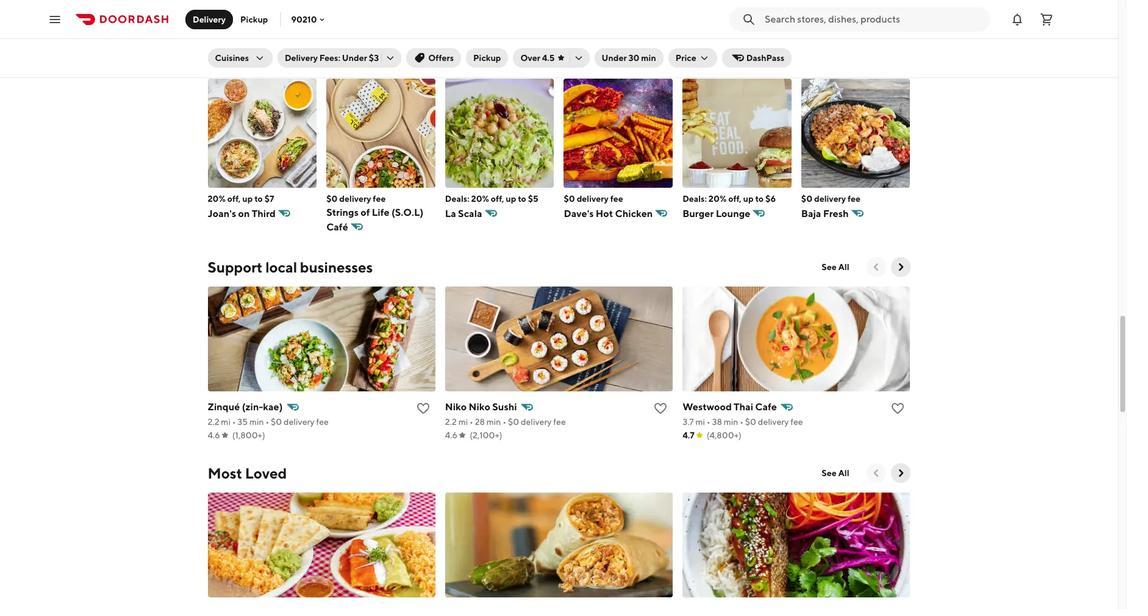 Task type: vqa. For each thing, say whether or not it's contained in the screenshot.


Task type: describe. For each thing, give the bounding box(es) containing it.
offers for you
[[208, 51, 302, 68]]

mi inside 3.5 mi • 30 min • $​0 delivery fee (12,100+)
[[697, 3, 707, 13]]

min for 2.2 mi • 35 min • $​0 delivery fee
[[250, 417, 264, 427]]

offers for you link
[[208, 49, 302, 69]]

lounge
[[716, 208, 751, 220]]

joan's
[[208, 208, 236, 220]]

you
[[276, 51, 302, 68]]

min for 2.9 mi • 29 min • $​0 delivery fee
[[250, 3, 264, 13]]

28
[[475, 417, 485, 427]]

offers button
[[407, 48, 461, 68]]

price
[[676, 53, 697, 63]]

$5
[[528, 194, 539, 204]]

of
[[361, 207, 370, 218]]

Store search: begin typing to search for stores available on DoorDash text field
[[765, 13, 984, 26]]

over 4.5 button
[[514, 48, 590, 68]]

cafe
[[756, 401, 778, 413]]

delivery button
[[186, 9, 233, 29]]

min inside 'button'
[[642, 53, 657, 63]]

(1,800+)
[[232, 431, 265, 440]]

under inside 'button'
[[602, 53, 627, 63]]

zinqué
[[208, 401, 240, 413]]

min for 3.5 mi • 30 min • $​0 delivery fee (12,100+)
[[726, 3, 741, 13]]

delivery fees: under $3
[[285, 53, 379, 63]]

businesses
[[300, 259, 373, 276]]

30 inside 'button'
[[629, 53, 640, 63]]

see all for support local businesses
[[822, 262, 850, 272]]

zinqué (zin-kae)
[[208, 401, 283, 413]]

burger lounge
[[683, 208, 751, 220]]

dave's
[[564, 208, 594, 220]]

min for 2.2 mi • 28 min • $​0 delivery fee
[[487, 417, 501, 427]]

most loved
[[208, 465, 287, 482]]

loved
[[245, 465, 287, 482]]

fee inside 3.5 mi • 30 min • $​0 delivery fee (12,100+)
[[793, 3, 805, 13]]

2.2 for niko niko sushi
[[445, 417, 457, 427]]

la
[[445, 208, 456, 220]]

all for support local businesses
[[839, 262, 850, 272]]

$0 delivery fee for hot
[[564, 194, 624, 204]]

$​0 for westwood thai cafe
[[746, 417, 757, 427]]

delivery for delivery
[[193, 14, 226, 24]]

offers for offers
[[429, 53, 454, 63]]

3.5 mi • 30 min • $​0 delivery fee (12,100+)
[[683, 3, 805, 26]]

offers for offers for you
[[208, 51, 251, 68]]

life
[[372, 207, 390, 218]]

38
[[713, 417, 723, 427]]

(12,100+)
[[707, 16, 743, 26]]

mi for niko niko sushi
[[459, 417, 468, 427]]

strings of life (s.o.l) café
[[327, 207, 424, 233]]

0 horizontal spatial pickup
[[241, 14, 268, 24]]

20% off, up to $7
[[208, 194, 274, 204]]

thai
[[734, 401, 754, 413]]

delivery inside 3.5 mi • 30 min • $​0 delivery fee (12,100+)
[[760, 3, 791, 13]]

la scala
[[445, 208, 483, 220]]

min for 3.7 mi • 38 min • $​0 delivery fee
[[724, 417, 739, 427]]

over 4.5
[[521, 53, 555, 63]]

fees:
[[320, 53, 341, 63]]

local
[[266, 259, 297, 276]]

mi for zinqué (zin-kae)
[[221, 417, 231, 427]]

niko niko sushi
[[445, 401, 517, 413]]

support local businesses
[[208, 259, 373, 276]]

2.9
[[208, 3, 220, 13]]

for
[[254, 51, 273, 68]]

sushi
[[493, 401, 517, 413]]

$3
[[369, 53, 379, 63]]

2.2 for zinqué (zin-kae)
[[208, 417, 219, 427]]

previous button of carousel image
[[871, 467, 883, 480]]

(4,800+)
[[707, 431, 742, 440]]

all for most loved
[[839, 469, 850, 478]]

4.5
[[542, 53, 555, 63]]

deals: 20% off, up to $5
[[445, 194, 539, 204]]

westwood
[[683, 401, 732, 413]]

previous button of carousel image
[[871, 261, 883, 273]]

off, for burger lounge
[[729, 194, 742, 204]]

90210
[[291, 14, 317, 24]]

30 inside 3.5 mi • 30 min • $​0 delivery fee (12,100+)
[[713, 3, 724, 13]]

4.7
[[683, 431, 695, 440]]

2.2 mi • 28 min • $​0 delivery fee
[[445, 417, 566, 427]]

(2,800+)
[[233, 16, 267, 26]]

2 niko from the left
[[469, 401, 491, 413]]

see for most loved
[[822, 469, 837, 478]]

$7
[[265, 194, 274, 204]]

hot
[[596, 208, 614, 220]]

$0 for strings of life (s.o.l) café
[[327, 194, 338, 204]]

see all link for most loved
[[815, 464, 857, 483]]

notification bell image
[[1011, 12, 1025, 27]]

dashpass
[[747, 53, 785, 63]]

click to add this store to your saved list image
[[891, 401, 906, 416]]

29
[[238, 3, 248, 13]]

3.5
[[683, 3, 695, 13]]

35
[[238, 417, 248, 427]]

$6
[[766, 194, 776, 204]]

dave's hot chicken
[[564, 208, 653, 220]]

delivery for delivery fees: under $3
[[285, 53, 318, 63]]

0 horizontal spatial pickup button
[[233, 9, 276, 29]]



Task type: locate. For each thing, give the bounding box(es) containing it.
1 horizontal spatial pickup button
[[466, 48, 509, 68]]

2 horizontal spatial to
[[756, 194, 764, 204]]

up for burger
[[744, 194, 754, 204]]

0 horizontal spatial off,
[[228, 194, 241, 204]]

1 horizontal spatial deals:
[[683, 194, 707, 204]]

mi left 28
[[459, 417, 468, 427]]

$​0 down sushi
[[508, 417, 520, 427]]

1 $0 from the left
[[327, 194, 338, 204]]

cuisines button
[[208, 48, 273, 68]]

(s.o.l)
[[392, 207, 424, 218]]

90210 button
[[291, 14, 327, 24]]

$0 delivery fee for fresh
[[802, 194, 861, 204]]

next button of carousel image right previous button of carousel image
[[895, 467, 907, 480]]

30 up (12,100+)
[[713, 3, 724, 13]]

mi right 3.7
[[696, 417, 706, 427]]

pickup button up "offers for you"
[[233, 9, 276, 29]]

offers
[[208, 51, 251, 68], [429, 53, 454, 63]]

0 vertical spatial next button of carousel image
[[895, 261, 907, 273]]

2 horizontal spatial off,
[[729, 194, 742, 204]]

4.6
[[208, 431, 220, 440], [445, 431, 458, 440]]

niko left sushi
[[445, 401, 467, 413]]

$0 delivery fee up fresh
[[802, 194, 861, 204]]

3 off, from the left
[[729, 194, 742, 204]]

deals: up 'la scala'
[[445, 194, 470, 204]]

1 horizontal spatial $0
[[564, 194, 575, 204]]

0 horizontal spatial offers
[[208, 51, 251, 68]]

2.2 down zinqué
[[208, 417, 219, 427]]

1 vertical spatial pickup button
[[466, 48, 509, 68]]

2 next button of carousel image from the top
[[895, 467, 907, 480]]

support
[[208, 259, 263, 276]]

min
[[250, 3, 264, 13], [726, 3, 741, 13], [642, 53, 657, 63], [250, 417, 264, 427], [487, 417, 501, 427], [724, 417, 739, 427]]

1 4.6 from the left
[[208, 431, 220, 440]]

3 $0 delivery fee from the left
[[802, 194, 861, 204]]

4.6 down zinqué
[[208, 431, 220, 440]]

1 horizontal spatial pickup
[[474, 53, 501, 63]]

0 horizontal spatial 4.6
[[208, 431, 220, 440]]

2 4.6 from the left
[[445, 431, 458, 440]]

1 vertical spatial 30
[[629, 53, 640, 63]]

under 30 min button
[[595, 48, 664, 68]]

all left previous button of carousel icon
[[839, 262, 850, 272]]

1 20% from the left
[[208, 194, 226, 204]]

see
[[822, 262, 837, 272], [822, 469, 837, 478]]

up up on
[[242, 194, 253, 204]]

see all
[[822, 262, 850, 272], [822, 469, 850, 478]]

0 vertical spatial pickup button
[[233, 9, 276, 29]]

offers inside button
[[429, 53, 454, 63]]

fresh
[[824, 208, 849, 220]]

4.6 left (2,100+) on the bottom left
[[445, 431, 458, 440]]

min right 29
[[250, 3, 264, 13]]

café
[[327, 221, 348, 233]]

4.6 for zinqué (zin-kae)
[[208, 431, 220, 440]]

see all link for support local businesses
[[815, 257, 857, 277]]

mi right 3.5
[[697, 3, 707, 13]]

niko up 28
[[469, 401, 491, 413]]

$​0 up dashpass button
[[748, 3, 759, 13]]

3 to from the left
[[756, 194, 764, 204]]

2 horizontal spatial up
[[744, 194, 754, 204]]

1 vertical spatial all
[[839, 469, 850, 478]]

1 vertical spatial next button of carousel image
[[895, 467, 907, 480]]

most loved link
[[208, 464, 287, 483]]

1 horizontal spatial off,
[[491, 194, 504, 204]]

1 horizontal spatial 20%
[[472, 194, 489, 204]]

1 vertical spatial see all link
[[815, 464, 857, 483]]

up left $5
[[506, 194, 517, 204]]

1 click to add this store to your saved list image from the left
[[416, 401, 431, 416]]

1 horizontal spatial offers
[[429, 53, 454, 63]]

4.8
[[208, 16, 220, 26]]

1 off, from the left
[[228, 194, 241, 204]]

westwood thai cafe
[[683, 401, 778, 413]]

1 vertical spatial delivery
[[285, 53, 318, 63]]

pickup left over
[[474, 53, 501, 63]]

0 horizontal spatial niko
[[445, 401, 467, 413]]

20% up "burger lounge" at top
[[709, 194, 727, 204]]

pickup button left over
[[466, 48, 509, 68]]

$​0 down the kae)
[[271, 417, 282, 427]]

off, up lounge
[[729, 194, 742, 204]]

deals: for burger
[[683, 194, 707, 204]]

cuisines
[[215, 53, 249, 63]]

1 horizontal spatial to
[[518, 194, 527, 204]]

delivery inside button
[[193, 14, 226, 24]]

2.2
[[208, 417, 219, 427], [445, 417, 457, 427]]

3 20% from the left
[[709, 194, 727, 204]]

to left $7
[[255, 194, 263, 204]]

20%
[[208, 194, 226, 204], [472, 194, 489, 204], [709, 194, 727, 204]]

2 see from the top
[[822, 469, 837, 478]]

2 20% from the left
[[472, 194, 489, 204]]

$0 delivery fee for of
[[327, 194, 386, 204]]

to left $5
[[518, 194, 527, 204]]

delivery
[[284, 3, 315, 13], [760, 3, 791, 13], [340, 194, 371, 204], [577, 194, 609, 204], [815, 194, 847, 204], [284, 417, 315, 427], [521, 417, 552, 427], [759, 417, 789, 427]]

2 all from the top
[[839, 469, 850, 478]]

0 vertical spatial 30
[[713, 3, 724, 13]]

support local businesses link
[[208, 257, 373, 277]]

1 2.2 from the left
[[208, 417, 219, 427]]

2 under from the left
[[602, 53, 627, 63]]

2 horizontal spatial $0
[[802, 194, 813, 204]]

deals: up burger
[[683, 194, 707, 204]]

under 30 min
[[602, 53, 657, 63]]

0 vertical spatial pickup
[[241, 14, 268, 24]]

1 vertical spatial see all
[[822, 469, 850, 478]]

20% for la scala
[[472, 194, 489, 204]]

all left previous button of carousel image
[[839, 469, 850, 478]]

1 horizontal spatial $0 delivery fee
[[564, 194, 624, 204]]

click to add this store to your saved list image
[[416, 401, 431, 416], [654, 401, 668, 416]]

4.6 for niko niko sushi
[[445, 431, 458, 440]]

next button of carousel image right previous button of carousel icon
[[895, 261, 907, 273]]

on
[[238, 208, 250, 220]]

to
[[255, 194, 263, 204], [518, 194, 527, 204], [756, 194, 764, 204]]

$0 delivery fee up hot
[[564, 194, 624, 204]]

off,
[[228, 194, 241, 204], [491, 194, 504, 204], [729, 194, 742, 204]]

2 horizontal spatial $0 delivery fee
[[802, 194, 861, 204]]

mi
[[222, 3, 231, 13], [697, 3, 707, 13], [221, 417, 231, 427], [459, 417, 468, 427], [696, 417, 706, 427]]

0 horizontal spatial 2.2
[[208, 417, 219, 427]]

1 to from the left
[[255, 194, 263, 204]]

baja fresh
[[802, 208, 849, 220]]

2 deals: from the left
[[683, 194, 707, 204]]

0 horizontal spatial 30
[[629, 53, 640, 63]]

1 see from the top
[[822, 262, 837, 272]]

third
[[252, 208, 276, 220]]

see all link left previous button of carousel image
[[815, 464, 857, 483]]

1 all from the top
[[839, 262, 850, 272]]

20% for burger lounge
[[709, 194, 727, 204]]

click to add this store to your saved list image for niko niko sushi
[[654, 401, 668, 416]]

0 vertical spatial see
[[822, 262, 837, 272]]

0 horizontal spatial $0
[[327, 194, 338, 204]]

next button of carousel image for support local businesses
[[895, 261, 907, 273]]

min right 28
[[487, 417, 501, 427]]

30 left price
[[629, 53, 640, 63]]

delivery
[[193, 14, 226, 24], [285, 53, 318, 63]]

min right 35
[[250, 417, 264, 427]]

off, up joan's on third
[[228, 194, 241, 204]]

kae)
[[263, 401, 283, 413]]

to for burger lounge
[[756, 194, 764, 204]]

1 next button of carousel image from the top
[[895, 261, 907, 273]]

most
[[208, 465, 242, 482]]

(2,100+)
[[470, 431, 503, 440]]

chicken
[[616, 208, 653, 220]]

2.9 mi • 29 min • $​0 delivery fee
[[208, 3, 329, 13]]

under
[[342, 53, 367, 63], [602, 53, 627, 63]]

baja
[[802, 208, 822, 220]]

0 vertical spatial see all link
[[815, 257, 857, 277]]

see all left previous button of carousel icon
[[822, 262, 850, 272]]

mi right the 2.9
[[222, 3, 231, 13]]

1 horizontal spatial click to add this store to your saved list image
[[654, 401, 668, 416]]

delivery down the 2.9
[[193, 14, 226, 24]]

off, left $5
[[491, 194, 504, 204]]

1 horizontal spatial up
[[506, 194, 517, 204]]

1 deals: from the left
[[445, 194, 470, 204]]

0 horizontal spatial click to add this store to your saved list image
[[416, 401, 431, 416]]

2 see all from the top
[[822, 469, 850, 478]]

0 horizontal spatial $0 delivery fee
[[327, 194, 386, 204]]

see for support local businesses
[[822, 262, 837, 272]]

deals: for la
[[445, 194, 470, 204]]

to for la scala
[[518, 194, 527, 204]]

to left $6
[[756, 194, 764, 204]]

3.7 mi • 38 min • $​0 delivery fee
[[683, 417, 804, 427]]

3.7
[[683, 417, 694, 427]]

click to add this store to your saved list image left westwood
[[654, 401, 668, 416]]

1 horizontal spatial 2.2
[[445, 417, 457, 427]]

$0 up baja
[[802, 194, 813, 204]]

1 horizontal spatial under
[[602, 53, 627, 63]]

0 vertical spatial all
[[839, 262, 850, 272]]

3 $0 from the left
[[802, 194, 813, 204]]

0 horizontal spatial under
[[342, 53, 367, 63]]

0 horizontal spatial up
[[242, 194, 253, 204]]

pickup button
[[233, 9, 276, 29], [466, 48, 509, 68]]

scala
[[458, 208, 483, 220]]

min inside 3.5 mi • 30 min • $​0 delivery fee (12,100+)
[[726, 3, 741, 13]]

up up lounge
[[744, 194, 754, 204]]

mi for westwood thai cafe
[[696, 417, 706, 427]]

1 vertical spatial see
[[822, 469, 837, 478]]

fee
[[317, 3, 329, 13], [793, 3, 805, 13], [373, 194, 386, 204], [611, 194, 624, 204], [848, 194, 861, 204], [316, 417, 329, 427], [554, 417, 566, 427], [791, 417, 804, 427]]

3 up from the left
[[744, 194, 754, 204]]

$0 delivery fee
[[327, 194, 386, 204], [564, 194, 624, 204], [802, 194, 861, 204]]

$0 for baja fresh
[[802, 194, 813, 204]]

see all left previous button of carousel image
[[822, 469, 850, 478]]

1 see all from the top
[[822, 262, 850, 272]]

2 2.2 from the left
[[445, 417, 457, 427]]

1 $0 delivery fee from the left
[[327, 194, 386, 204]]

next button of carousel image
[[895, 261, 907, 273], [895, 467, 907, 480]]

1 horizontal spatial 4.6
[[445, 431, 458, 440]]

20% up joan's
[[208, 194, 226, 204]]

click to add this store to your saved list image left niko niko sushi
[[416, 401, 431, 416]]

0 horizontal spatial delivery
[[193, 14, 226, 24]]

delivery left fees: on the top left of the page
[[285, 53, 318, 63]]

0 items, open order cart image
[[1040, 12, 1055, 27]]

•
[[233, 3, 236, 13], [266, 3, 270, 13], [708, 3, 712, 13], [742, 3, 746, 13], [232, 417, 236, 427], [266, 417, 269, 427], [470, 417, 474, 427], [503, 417, 507, 427], [707, 417, 711, 427], [740, 417, 744, 427]]

2 horizontal spatial 20%
[[709, 194, 727, 204]]

min up (12,100+)
[[726, 3, 741, 13]]

2 off, from the left
[[491, 194, 504, 204]]

0 horizontal spatial deals:
[[445, 194, 470, 204]]

2 up from the left
[[506, 194, 517, 204]]

min left price
[[642, 53, 657, 63]]

min right 38 at the right bottom of the page
[[724, 417, 739, 427]]

2 to from the left
[[518, 194, 527, 204]]

$​0
[[271, 3, 282, 13], [748, 3, 759, 13], [271, 417, 282, 427], [508, 417, 520, 427], [746, 417, 757, 427]]

strings
[[327, 207, 359, 218]]

1 niko from the left
[[445, 401, 467, 413]]

price button
[[669, 48, 718, 68]]

2 see all link from the top
[[815, 464, 857, 483]]

dashpass button
[[722, 48, 792, 68]]

see all for most loved
[[822, 469, 850, 478]]

over
[[521, 53, 541, 63]]

20% up the scala at top
[[472, 194, 489, 204]]

$​0 down thai
[[746, 417, 757, 427]]

0 horizontal spatial 20%
[[208, 194, 226, 204]]

$​0 for zinqué (zin-kae)
[[271, 417, 282, 427]]

(zin-
[[242, 401, 263, 413]]

2.2 mi • 35 min • $​0 delivery fee
[[208, 417, 329, 427]]

$​0 inside 3.5 mi • 30 min • $​0 delivery fee (12,100+)
[[748, 3, 759, 13]]

1 under from the left
[[342, 53, 367, 63]]

joan's on third
[[208, 208, 276, 220]]

pickup
[[241, 14, 268, 24], [474, 53, 501, 63]]

deals: 20% off, up to $6
[[683, 194, 776, 204]]

mi down zinqué
[[221, 417, 231, 427]]

1 horizontal spatial 30
[[713, 3, 724, 13]]

click to add this store to your saved list image for zinqué (zin-kae)
[[416, 401, 431, 416]]

1 vertical spatial pickup
[[474, 53, 501, 63]]

1 horizontal spatial delivery
[[285, 53, 318, 63]]

2 $0 delivery fee from the left
[[564, 194, 624, 204]]

off, for la scala
[[491, 194, 504, 204]]

pickup down 29
[[241, 14, 268, 24]]

next button of carousel image for most loved
[[895, 467, 907, 480]]

see all link
[[815, 257, 857, 277], [815, 464, 857, 483]]

$0 for dave's hot chicken
[[564, 194, 575, 204]]

2.2 left 28
[[445, 417, 457, 427]]

burger
[[683, 208, 714, 220]]

1 see all link from the top
[[815, 257, 857, 277]]

$0 up dave's
[[564, 194, 575, 204]]

2 click to add this store to your saved list image from the left
[[654, 401, 668, 416]]

0 vertical spatial delivery
[[193, 14, 226, 24]]

1 up from the left
[[242, 194, 253, 204]]

$​0 right 29
[[271, 3, 282, 13]]

$0 delivery fee up of
[[327, 194, 386, 204]]

$​0 for niko niko sushi
[[508, 417, 520, 427]]

2 $0 from the left
[[564, 194, 575, 204]]

1 horizontal spatial niko
[[469, 401, 491, 413]]

$0 up strings
[[327, 194, 338, 204]]

0 vertical spatial see all
[[822, 262, 850, 272]]

see left previous button of carousel icon
[[822, 262, 837, 272]]

deals:
[[445, 194, 470, 204], [683, 194, 707, 204]]

see left previous button of carousel image
[[822, 469, 837, 478]]

up for la
[[506, 194, 517, 204]]

open menu image
[[48, 12, 62, 27]]

see all link left previous button of carousel icon
[[815, 257, 857, 277]]

0 horizontal spatial to
[[255, 194, 263, 204]]



